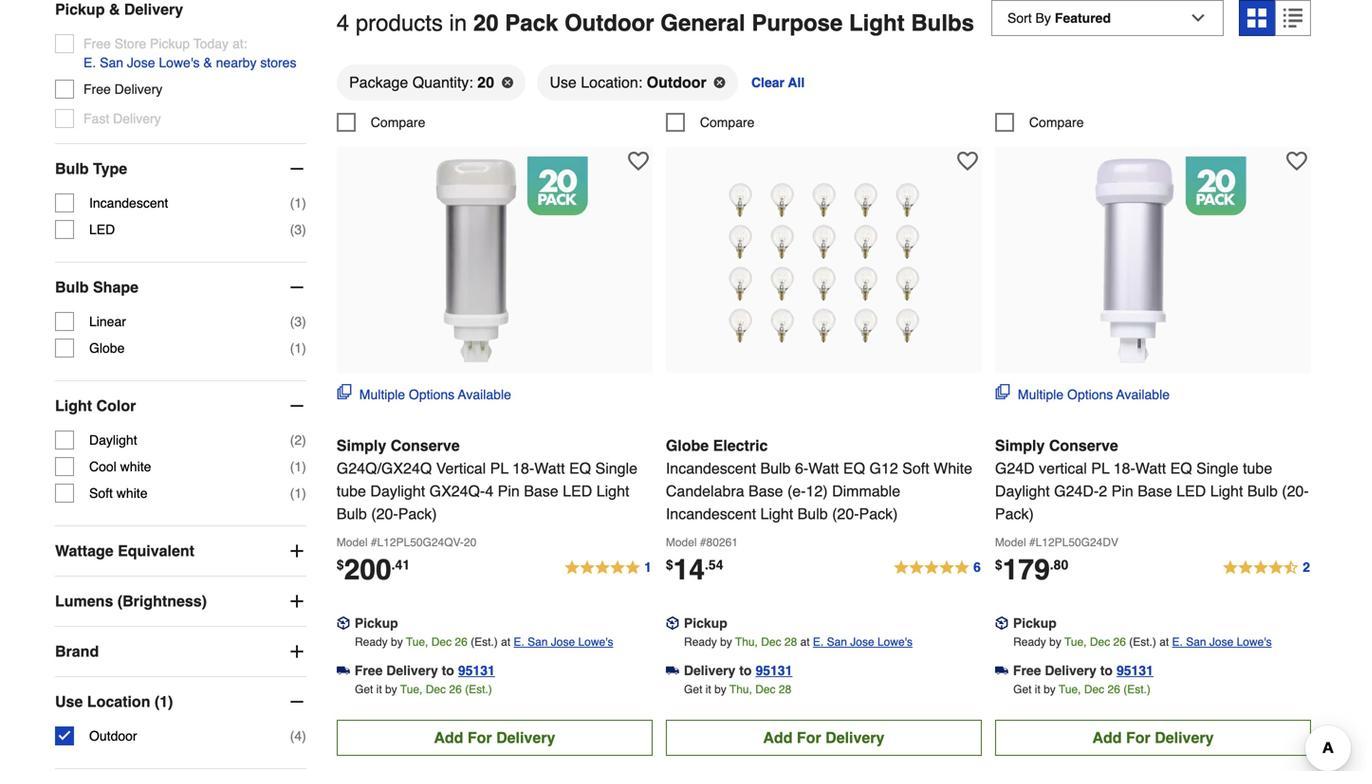Task type: describe. For each thing, give the bounding box(es) containing it.
model for g24d vertical pl 18-watt eq single tube daylight g24d-2 pin base led light bulb (20- pack)
[[995, 536, 1026, 549]]

watt for g24q/gx24q vertical pl 18-watt eq single tube daylight gx24q-4 pin base led light bulb (20-pack)
[[534, 460, 565, 477]]

minus image for bulb shape
[[287, 278, 306, 297]]

2 for from the left
[[797, 729, 821, 747]]

.41
[[392, 557, 410, 572]]

globe for globe
[[89, 341, 125, 356]]

.80
[[1050, 557, 1069, 572]]

0 horizontal spatial daylight
[[89, 433, 137, 448]]

1 95131 from the left
[[458, 663, 495, 678]]

1 for incandescent
[[294, 196, 302, 211]]

light color button
[[55, 381, 306, 431]]

dimmable
[[832, 482, 900, 500]]

fast delivery
[[83, 111, 161, 126]]

model # l12pl50g24dv
[[995, 536, 1119, 549]]

free delivery
[[83, 82, 162, 97]]

location
[[87, 693, 150, 711]]

simply conserve g24q/gx24q vertical pl 18-watt eq single tube daylight gx24q-4 pin base led light bulb (20-pack) image
[[390, 156, 599, 365]]

candelabra
[[666, 482, 744, 500]]

tube for g24q/gx24q vertical pl 18-watt eq single tube daylight gx24q-4 pin base led light bulb (20-pack)
[[337, 482, 366, 500]]

0 horizontal spatial &
[[109, 1, 120, 18]]

) for linear
[[302, 314, 306, 329]]

$ for 179
[[995, 557, 1003, 572]]

wattage
[[55, 542, 114, 560]]

95131 button for third e. san jose lowe's button from right
[[458, 661, 495, 680]]

model # l12pl50g24qv-20
[[337, 536, 477, 549]]

pack) for base
[[859, 505, 898, 523]]

lowe's down 6 "button" at the right
[[878, 636, 913, 649]]

pickup image for free delivery to
[[995, 617, 1008, 630]]

pl for 4
[[490, 460, 508, 477]]

$ for 200
[[337, 557, 344, 572]]

ready for truck filled image related to free delivery to
[[1013, 636, 1046, 649]]

conserve for vertical
[[391, 437, 460, 454]]

1 vertical spatial 28
[[779, 683, 792, 696]]

0 vertical spatial 28
[[785, 636, 797, 649]]

6-
[[795, 460, 809, 477]]

) for incandescent
[[302, 196, 306, 211]]

it for truck filled image related to free delivery to
[[1035, 683, 1041, 696]]

pack) for g24d-
[[995, 505, 1034, 523]]

bulbs
[[911, 10, 974, 36]]

l12pl50g24dv
[[1036, 536, 1119, 549]]

clear all
[[751, 75, 805, 90]]

soft inside globe electric incandescent bulb 6-watt eq g12 soft white candelabra base (e-12) dimmable incandescent light bulb (20-pack)
[[902, 460, 929, 477]]

light for globe electric incandescent bulb 6-watt eq g12 soft white candelabra base (e-12) dimmable incandescent light bulb (20-pack)
[[760, 505, 793, 523]]

color
[[96, 397, 136, 415]]

ready by tue, dec 26 (est.) at e. san jose lowe's for 95131 button associated with third e. san jose lowe's button from right
[[355, 636, 613, 649]]

model for g24q/gx24q vertical pl 18-watt eq single tube daylight gx24q-4 pin base led light bulb (20-pack)
[[337, 536, 368, 549]]

2 add for delivery button from the left
[[666, 720, 982, 756]]

$ 200 .41
[[337, 554, 410, 586]]

to for truck filled icon
[[442, 663, 454, 678]]

0 vertical spatial thu,
[[735, 636, 758, 649]]

g24d
[[995, 460, 1035, 477]]

cool
[[89, 459, 117, 474]]

bulb down the 12)
[[798, 505, 828, 523]]

2 heart outline image from the left
[[957, 151, 978, 172]]

l12pl50g24qv-
[[377, 536, 464, 549]]

list box containing package quantity:
[[337, 63, 1311, 113]]

equivalent
[[118, 542, 194, 560]]

linear
[[89, 314, 126, 329]]

free store pickup today at:
[[83, 36, 247, 51]]

.54
[[705, 557, 723, 572]]

( 2 )
[[290, 433, 306, 448]]

to for truck filled image related to free delivery to
[[1100, 663, 1113, 678]]

multiple options available link for simply conserve g24d vertical pl 18-watt eq single tube daylight g24d-2 pin base led light bulb (20-pack) "image"
[[995, 384, 1170, 404]]

bulb shape button
[[55, 263, 306, 312]]

ready by tue, dec 26 (est.) at e. san jose lowe's for 95131 button related to third e. san jose lowe's button from left
[[1013, 636, 1272, 649]]

12)
[[806, 482, 828, 500]]

1002981130 element
[[666, 113, 755, 132]]

3 heart outline image from the left
[[1286, 151, 1307, 172]]

store
[[114, 36, 146, 51]]

1 e. san jose lowe's button from the left
[[514, 633, 613, 652]]

) for globe
[[302, 341, 306, 356]]

0 horizontal spatial soft
[[89, 486, 113, 501]]

1 add for delivery button from the left
[[337, 720, 653, 756]]

bulb inside the simply conserve g24q/gx24q vertical pl 18-watt eq single tube daylight gx24q-4 pin base led light bulb (20-pack)
[[337, 505, 367, 523]]

) for outdoor
[[302, 729, 306, 744]]

pack
[[505, 10, 558, 36]]

2 vertical spatial incandescent
[[666, 505, 756, 523]]

simply conserve g24q/gx24q vertical pl 18-watt eq single tube daylight gx24q-4 pin base led light bulb (20-pack)
[[337, 437, 638, 523]]

get for truck filled image related to free delivery to
[[1013, 683, 1032, 696]]

led for simply conserve g24q/gx24q vertical pl 18-watt eq single tube daylight gx24q-4 pin base led light bulb (20-pack)
[[563, 482, 592, 500]]

g24q/gx24q
[[337, 460, 432, 477]]

pin for 4
[[498, 482, 520, 500]]

1 horizontal spatial 4
[[337, 10, 349, 36]]

plus image for (brightness)
[[287, 592, 306, 611]]

light for simply conserve g24q/gx24q vertical pl 18-watt eq single tube daylight gx24q-4 pin base led light bulb (20-pack)
[[597, 482, 629, 500]]

conserve for vertical
[[1049, 437, 1118, 454]]

80261
[[706, 536, 738, 549]]

at:
[[232, 36, 247, 51]]

5 stars image for 14
[[893, 557, 982, 580]]

pickup up free delivery
[[55, 1, 105, 18]]

eq for g24d vertical pl 18-watt eq single tube daylight g24d-2 pin base led light bulb (20- pack)
[[1170, 460, 1192, 477]]

base inside globe electric incandescent bulb 6-watt eq g12 soft white candelabra base (e-12) dimmable incandescent light bulb (20-pack)
[[749, 482, 783, 500]]

type
[[93, 160, 127, 178]]

delivery to 95131
[[684, 663, 793, 678]]

truck filled image
[[337, 664, 350, 678]]

0 vertical spatial incandescent
[[89, 196, 168, 211]]

white for cool white
[[120, 459, 151, 474]]

use location: outdoor
[[550, 73, 707, 91]]

white
[[934, 460, 973, 477]]

multiple options available for simply conserve g24d vertical pl 18-watt eq single tube daylight g24d-2 pin base led light bulb (20-pack) "image"
[[1018, 387, 1170, 402]]

tube for g24d vertical pl 18-watt eq single tube daylight g24d-2 pin base led light bulb (20- pack)
[[1243, 460, 1273, 477]]

lowe's inside button
[[159, 55, 200, 70]]

simply conserve g24d vertical pl 18-watt eq single tube daylight g24d-2 pin base led light bulb (20-pack) image
[[1049, 156, 1258, 365]]

(20- for simply conserve g24q/gx24q vertical pl 18-watt eq single tube daylight gx24q-4 pin base led light bulb (20-pack)
[[371, 505, 398, 523]]

1 heart outline image from the left
[[628, 151, 649, 172]]

18- for 2
[[1114, 460, 1136, 477]]

lumens (brightness) button
[[55, 577, 306, 626]]

globe for globe electric incandescent bulb 6-watt eq g12 soft white candelabra base (e-12) dimmable incandescent light bulb (20-pack)
[[666, 437, 709, 454]]

lumens
[[55, 593, 113, 610]]

general
[[661, 10, 745, 36]]

( for globe
[[290, 341, 294, 356]]

jose inside button
[[127, 55, 155, 70]]

( for cool white
[[290, 459, 294, 474]]

2 e. san jose lowe's button from the left
[[813, 633, 913, 652]]

vertical
[[1039, 460, 1087, 477]]

bulb inside simply conserve g24d vertical pl 18-watt eq single tube daylight g24d-2 pin base led light bulb (20- pack)
[[1248, 482, 1278, 500]]

model # 80261
[[666, 536, 738, 549]]

179
[[1003, 554, 1050, 586]]

light color
[[55, 397, 136, 415]]

3 e. san jose lowe's button from the left
[[1172, 633, 1272, 652]]

) for soft white
[[302, 486, 306, 501]]

brand button
[[55, 627, 306, 677]]

simply conserve g24d vertical pl 18-watt eq single tube daylight g24d-2 pin base led light bulb (20- pack)
[[995, 437, 1309, 523]]

cool white
[[89, 459, 151, 474]]

1 inside "button"
[[644, 560, 652, 575]]

# for simply conserve g24d vertical pl 18-watt eq single tube daylight g24d-2 pin base led light bulb (20- pack)
[[1029, 536, 1036, 549]]

ready for truck filled image associated with delivery to
[[684, 636, 717, 649]]

nearby
[[216, 55, 257, 70]]

2 inside simply conserve g24d vertical pl 18-watt eq single tube daylight g24d-2 pin base led light bulb (20- pack)
[[1099, 482, 1107, 500]]

95131 button for 2nd e. san jose lowe's button from left
[[756, 661, 793, 680]]

2 95131 from the left
[[756, 663, 793, 678]]

bulb left shape
[[55, 279, 89, 296]]

bulb shape
[[55, 279, 139, 296]]

actual price $200.41 element
[[337, 554, 410, 586]]

options for simply conserve g24d vertical pl 18-watt eq single tube daylight g24d-2 pin base led light bulb (20-pack) "image"
[[1067, 387, 1113, 402]]

compare for '1002718186' element
[[1029, 115, 1084, 130]]

pickup up the e. san jose lowe's & nearby stores
[[150, 36, 190, 51]]

today
[[193, 36, 229, 51]]

use for use location: outdoor
[[550, 73, 577, 91]]

1 for cool white
[[294, 459, 302, 474]]

plus image for equivalent
[[287, 542, 306, 561]]

1 for globe
[[294, 341, 302, 356]]

$ 179 .80
[[995, 554, 1069, 586]]

electric
[[713, 437, 768, 454]]

watt for g24d vertical pl 18-watt eq single tube daylight g24d-2 pin base led light bulb (20- pack)
[[1136, 460, 1166, 477]]

pickup & delivery
[[55, 1, 183, 18]]

clear
[[751, 75, 785, 90]]

g24d-
[[1054, 482, 1099, 500]]

3 95131 from the left
[[1117, 663, 1154, 678]]

globe electric incandescent bulb 6-watt eq g12 soft white candelabra base (e-12) dimmable incandescent light bulb (20-pack)
[[666, 437, 973, 523]]

compare for the 1002981130 element
[[700, 115, 755, 130]]

1 for from the left
[[468, 729, 492, 747]]

lumens (brightness)
[[55, 593, 207, 610]]

pickup image
[[337, 617, 350, 630]]

base for g24q/gx24q vertical pl 18-watt eq single tube daylight gx24q-4 pin base led light bulb (20-pack)
[[524, 482, 559, 500]]

grid view image
[[1248, 9, 1267, 28]]

3 add for delivery from the left
[[1092, 729, 1214, 747]]

6 button
[[893, 557, 982, 580]]

$ for 14
[[666, 557, 673, 572]]

4 products in 20 pack outdoor general purpose light bulbs
[[337, 10, 974, 36]]

) for cool white
[[302, 459, 306, 474]]

bulb left the type
[[55, 160, 89, 178]]

package quantity: 20
[[349, 73, 494, 91]]

light for simply conserve g24d vertical pl 18-watt eq single tube daylight g24d-2 pin base led light bulb (20- pack)
[[1210, 482, 1243, 500]]



Task type: locate. For each thing, give the bounding box(es) containing it.
close circle filled image up the 1002981130 element
[[714, 77, 726, 88]]

model for incandescent bulb 6-watt eq g12 soft white candelabra base (e-12) dimmable incandescent light bulb (20-pack)
[[666, 536, 697, 549]]

0 vertical spatial 2
[[294, 433, 302, 448]]

plus image
[[287, 542, 306, 561], [287, 592, 306, 611], [287, 642, 306, 661]]

4 ) from the top
[[302, 341, 306, 356]]

0 horizontal spatial multiple options available
[[359, 387, 511, 402]]

0 horizontal spatial use
[[55, 693, 83, 711]]

pickup down actual price $14.54 element
[[684, 616, 728, 631]]

1 vertical spatial tube
[[337, 482, 366, 500]]

pickup image down 14
[[666, 617, 679, 630]]

( for daylight
[[290, 433, 294, 448]]

light inside button
[[55, 397, 92, 415]]

add for delivery
[[434, 729, 555, 747], [763, 729, 885, 747], [1092, 729, 1214, 747]]

2 ) from the top
[[302, 222, 306, 237]]

1 options from the left
[[409, 387, 455, 402]]

simply inside the simply conserve g24q/gx24q vertical pl 18-watt eq single tube daylight gx24q-4 pin base led light bulb (20-pack)
[[337, 437, 386, 454]]

6
[[974, 560, 981, 575]]

actual price $179.80 element
[[995, 554, 1069, 586]]

2 horizontal spatial daylight
[[995, 482, 1050, 500]]

get
[[355, 683, 373, 696], [684, 683, 702, 696], [1013, 683, 1032, 696]]

incandescent
[[89, 196, 168, 211], [666, 460, 756, 477], [666, 505, 756, 523]]

1 ( 3 ) from the top
[[290, 222, 306, 237]]

( 1 ) for soft white
[[290, 486, 306, 501]]

3 model from the left
[[995, 536, 1026, 549]]

daylight for g24q/gx24q
[[370, 482, 425, 500]]

3 base from the left
[[1138, 482, 1172, 500]]

1 vertical spatial ( 3 )
[[290, 314, 306, 329]]

outdoor inside list box
[[647, 73, 707, 91]]

2 horizontal spatial get
[[1013, 683, 1032, 696]]

bulb type
[[55, 160, 127, 178]]

1 pl from the left
[[490, 460, 508, 477]]

2 get from the left
[[684, 683, 702, 696]]

incandescent down the type
[[89, 196, 168, 211]]

daylight up cool white
[[89, 433, 137, 448]]

1 minus image from the top
[[287, 278, 306, 297]]

1 horizontal spatial compare
[[700, 115, 755, 130]]

3 pack) from the left
[[995, 505, 1034, 523]]

1 horizontal spatial multiple options available
[[1018, 387, 1170, 402]]

list box
[[337, 63, 1311, 113]]

white
[[120, 459, 151, 474], [117, 486, 148, 501]]

20 down gx24q-
[[464, 536, 477, 549]]

1 ( 1 ) from the top
[[290, 196, 306, 211]]

for
[[468, 729, 492, 747], [797, 729, 821, 747], [1126, 729, 1151, 747]]

light left bulbs
[[849, 10, 905, 36]]

1 vertical spatial minus image
[[287, 397, 306, 416]]

pin right g24d-
[[1112, 482, 1134, 500]]

0 horizontal spatial 95131 button
[[458, 661, 495, 680]]

0 vertical spatial 3
[[294, 222, 302, 237]]

3 eq from the left
[[1170, 460, 1192, 477]]

2 truck filled image from the left
[[995, 664, 1008, 678]]

1 horizontal spatial e. san jose lowe's button
[[813, 633, 913, 652]]

1 horizontal spatial heart outline image
[[957, 151, 978, 172]]

5 stars image containing 6
[[893, 557, 982, 580]]

2 ( from the top
[[290, 222, 294, 237]]

2 to from the left
[[739, 663, 752, 678]]

1 horizontal spatial free delivery to 95131
[[1013, 663, 1154, 678]]

2 inside 4.5 stars image
[[1303, 560, 1310, 575]]

1 single from the left
[[595, 460, 638, 477]]

1 horizontal spatial model
[[666, 536, 697, 549]]

wattage equivalent button
[[55, 527, 306, 576]]

add for delivery button
[[337, 720, 653, 756], [666, 720, 982, 756], [995, 720, 1311, 756]]

light down (e-
[[760, 505, 793, 523]]

by
[[391, 636, 403, 649], [720, 636, 732, 649], [1049, 636, 1062, 649], [385, 683, 397, 696], [715, 683, 727, 696], [1044, 683, 1056, 696]]

5 stars image for 200
[[564, 557, 653, 580]]

2 horizontal spatial 2
[[1303, 560, 1310, 575]]

3 for led
[[294, 222, 302, 237]]

0 horizontal spatial pin
[[498, 482, 520, 500]]

model up 179
[[995, 536, 1026, 549]]

pack) inside the simply conserve g24q/gx24q vertical pl 18-watt eq single tube daylight gx24q-4 pin base led light bulb (20-pack)
[[398, 505, 437, 523]]

plus image inside lumens (brightness) button
[[287, 592, 306, 611]]

0 horizontal spatial get it by tue, dec 26 (est.)
[[355, 683, 492, 696]]

1 95131 button from the left
[[458, 661, 495, 680]]

daylight inside the simply conserve g24q/gx24q vertical pl 18-watt eq single tube daylight gx24q-4 pin base led light bulb (20-pack)
[[370, 482, 425, 500]]

options
[[409, 387, 455, 402], [1067, 387, 1113, 402]]

tube inside simply conserve g24d vertical pl 18-watt eq single tube daylight g24d-2 pin base led light bulb (20- pack)
[[1243, 460, 1273, 477]]

(1)
[[155, 693, 173, 711]]

close circle filled image down pack
[[502, 77, 513, 88]]

ready up delivery to 95131
[[684, 636, 717, 649]]

lowe's down the 2 button
[[1237, 636, 1272, 649]]

5013366445 element
[[337, 113, 425, 132]]

brand
[[55, 643, 99, 660]]

1 horizontal spatial get it by tue, dec 26 (est.)
[[1013, 683, 1151, 696]]

0 horizontal spatial close circle filled image
[[502, 77, 513, 88]]

2 horizontal spatial ready
[[1013, 636, 1046, 649]]

0 horizontal spatial multiple
[[359, 387, 405, 402]]

2 horizontal spatial eq
[[1170, 460, 1192, 477]]

white down cool white
[[117, 486, 148, 501]]

pickup image
[[666, 617, 679, 630], [995, 617, 1008, 630]]

0 horizontal spatial 95131
[[458, 663, 495, 678]]

truck filled image for free delivery to
[[995, 664, 1008, 678]]

base right gx24q-
[[524, 482, 559, 500]]

) for led
[[302, 222, 306, 237]]

purpose
[[752, 10, 843, 36]]

3 add for delivery button from the left
[[995, 720, 1311, 756]]

1 $ from the left
[[337, 557, 344, 572]]

use inside list box
[[550, 73, 577, 91]]

3 ( from the top
[[290, 314, 294, 329]]

18-
[[512, 460, 534, 477], [1114, 460, 1136, 477]]

1 horizontal spatial watt
[[809, 460, 839, 477]]

pin for 2
[[1112, 482, 1134, 500]]

tue,
[[406, 636, 428, 649], [1065, 636, 1087, 649], [400, 683, 423, 696], [1059, 683, 1081, 696]]

1 # from the left
[[371, 536, 377, 549]]

0 horizontal spatial multiple options available link
[[337, 384, 511, 404]]

1 horizontal spatial truck filled image
[[995, 664, 1008, 678]]

pl
[[490, 460, 508, 477], [1091, 460, 1110, 477]]

pack) down dimmable
[[859, 505, 898, 523]]

1 for soft white
[[294, 486, 302, 501]]

2 horizontal spatial #
[[1029, 536, 1036, 549]]

it for truck filled image associated with delivery to
[[706, 683, 711, 696]]

1 available from the left
[[458, 387, 511, 402]]

2 horizontal spatial add for delivery
[[1092, 729, 1214, 747]]

1 horizontal spatial (20-
[[832, 505, 859, 523]]

1 horizontal spatial multiple options available link
[[995, 384, 1170, 404]]

1 horizontal spatial single
[[1197, 460, 1239, 477]]

1 horizontal spatial conserve
[[1049, 437, 1118, 454]]

use left the 'location'
[[55, 693, 83, 711]]

0 horizontal spatial to
[[442, 663, 454, 678]]

(20- up model # l12pl50g24qv-20
[[371, 505, 398, 523]]

0 horizontal spatial led
[[89, 222, 115, 237]]

bulb
[[55, 160, 89, 178], [55, 279, 89, 296], [760, 460, 791, 477], [1248, 482, 1278, 500], [337, 505, 367, 523], [798, 505, 828, 523]]

model
[[337, 536, 368, 549], [666, 536, 697, 549], [995, 536, 1026, 549]]

2 button
[[1222, 557, 1311, 580]]

pack) for gx24q-
[[398, 505, 437, 523]]

3 for linear
[[294, 314, 302, 329]]

2 vertical spatial outdoor
[[89, 729, 137, 744]]

20 right quantity:
[[477, 73, 494, 91]]

outdoor up the 1002981130 element
[[647, 73, 707, 91]]

minus image inside bulb type button
[[287, 159, 306, 178]]

2 it from the left
[[706, 683, 711, 696]]

2 horizontal spatial pack)
[[995, 505, 1034, 523]]

watt inside simply conserve g24d vertical pl 18-watt eq single tube daylight g24d-2 pin base led light bulb (20- pack)
[[1136, 460, 1166, 477]]

1 plus image from the top
[[287, 542, 306, 561]]

2 eq from the left
[[843, 460, 865, 477]]

base inside simply conserve g24d vertical pl 18-watt eq single tube daylight g24d-2 pin base led light bulb (20- pack)
[[1138, 482, 1172, 500]]

package
[[349, 73, 408, 91]]

led inside simply conserve g24d vertical pl 18-watt eq single tube daylight g24d-2 pin base led light bulb (20- pack)
[[1177, 482, 1206, 500]]

pickup
[[55, 1, 105, 18], [150, 36, 190, 51], [355, 616, 398, 631], [684, 616, 728, 631], [1013, 616, 1057, 631]]

1 vertical spatial soft
[[89, 486, 113, 501]]

(20-
[[1282, 482, 1309, 500], [371, 505, 398, 523], [832, 505, 859, 523]]

3 # from the left
[[1029, 536, 1036, 549]]

(brightness)
[[117, 593, 207, 610]]

5 ( from the top
[[290, 433, 294, 448]]

globe up candelabra
[[666, 437, 709, 454]]

plus image inside brand button
[[287, 642, 306, 661]]

ready down actual price $179.80 element
[[1013, 636, 1046, 649]]

0 horizontal spatial pickup image
[[666, 617, 679, 630]]

compare inside '1002718186' element
[[1029, 115, 1084, 130]]

& down "today"
[[203, 55, 212, 70]]

2 horizontal spatial 95131
[[1117, 663, 1154, 678]]

thu, up delivery to 95131
[[735, 636, 758, 649]]

base right g24d-
[[1138, 482, 1172, 500]]

available
[[458, 387, 511, 402], [1117, 387, 1170, 402]]

2 5 stars image from the left
[[893, 557, 982, 580]]

get it by thu, dec 28
[[684, 683, 792, 696]]

1 vertical spatial outdoor
[[647, 73, 707, 91]]

5 stars image left 179
[[893, 557, 982, 580]]

compare for 5013366445 element
[[371, 115, 425, 130]]

3 at from the left
[[1160, 636, 1169, 649]]

0 vertical spatial plus image
[[287, 542, 306, 561]]

18- inside the simply conserve g24q/gx24q vertical pl 18-watt eq single tube daylight gx24q-4 pin base led light bulb (20-pack)
[[512, 460, 534, 477]]

& inside button
[[203, 55, 212, 70]]

soft down cool
[[89, 486, 113, 501]]

&
[[109, 1, 120, 18], [203, 55, 212, 70]]

at for truck filled icon
[[501, 636, 511, 649]]

white for soft white
[[117, 486, 148, 501]]

eq
[[569, 460, 591, 477], [843, 460, 865, 477], [1170, 460, 1192, 477]]

led inside the simply conserve g24q/gx24q vertical pl 18-watt eq single tube daylight gx24q-4 pin base led light bulb (20-pack)
[[563, 482, 592, 500]]

2 horizontal spatial e. san jose lowe's button
[[1172, 633, 1272, 652]]

thu, down delivery to 95131
[[730, 683, 752, 696]]

1 get it by tue, dec 26 (est.) from the left
[[355, 683, 492, 696]]

# up actual price $200.41 element
[[371, 536, 377, 549]]

outdoor up location:
[[564, 10, 654, 36]]

quantity:
[[412, 73, 473, 91]]

g12
[[870, 460, 898, 477]]

(20- down dimmable
[[832, 505, 859, 523]]

1 multiple from the left
[[359, 387, 405, 402]]

(20- inside the simply conserve g24q/gx24q vertical pl 18-watt eq single tube daylight gx24q-4 pin base led light bulb (20-pack)
[[371, 505, 398, 523]]

1 horizontal spatial options
[[1067, 387, 1113, 402]]

(20- inside simply conserve g24d vertical pl 18-watt eq single tube daylight g24d-2 pin base led light bulb (20- pack)
[[1282, 482, 1309, 500]]

2 horizontal spatial it
[[1035, 683, 1041, 696]]

gx24q-
[[429, 482, 485, 500]]

1 ready by tue, dec 26 (est.) at e. san jose lowe's from the left
[[355, 636, 613, 649]]

0 horizontal spatial add for delivery
[[434, 729, 555, 747]]

1 5 stars image from the left
[[564, 557, 653, 580]]

shape
[[93, 279, 139, 296]]

pickup right pickup image
[[355, 616, 398, 631]]

$ up pickup image
[[337, 557, 344, 572]]

minus image
[[287, 159, 306, 178], [287, 397, 306, 416]]

0 horizontal spatial pl
[[490, 460, 508, 477]]

multiple options available for simply conserve g24q/gx24q vertical pl 18-watt eq single tube daylight gx24q-4 pin base led light bulb (20-pack) image
[[359, 387, 511, 402]]

pickup down actual price $179.80 element
[[1013, 616, 1057, 631]]

2 vertical spatial plus image
[[287, 642, 306, 661]]

18- inside simply conserve g24d vertical pl 18-watt eq single tube daylight g24d-2 pin base led light bulb (20- pack)
[[1114, 460, 1136, 477]]

1 horizontal spatial 5 stars image
[[893, 557, 982, 580]]

3 ( 1 ) from the top
[[290, 459, 306, 474]]

( 3 )
[[290, 222, 306, 237], [290, 314, 306, 329]]

location:
[[581, 73, 643, 91]]

7 ( from the top
[[290, 486, 294, 501]]

2 vertical spatial 20
[[464, 536, 477, 549]]

1 at from the left
[[501, 636, 511, 649]]

simply up g24d
[[995, 437, 1045, 454]]

simply inside simply conserve g24d vertical pl 18-watt eq single tube daylight g24d-2 pin base led light bulb (20- pack)
[[995, 437, 1045, 454]]

18- for 4
[[512, 460, 534, 477]]

ready by thu, dec 28 at e. san jose lowe's
[[684, 636, 913, 649]]

0 vertical spatial use
[[550, 73, 577, 91]]

2 at from the left
[[800, 636, 810, 649]]

minus image for light color
[[287, 397, 306, 416]]

it for truck filled icon
[[376, 683, 382, 696]]

eq inside globe electric incandescent bulb 6-watt eq g12 soft white candelabra base (e-12) dimmable incandescent light bulb (20-pack)
[[843, 460, 865, 477]]

single inside simply conserve g24d vertical pl 18-watt eq single tube daylight g24d-2 pin base led light bulb (20- pack)
[[1197, 460, 1239, 477]]

(20- inside globe electric incandescent bulb 6-watt eq g12 soft white candelabra base (e-12) dimmable incandescent light bulb (20-pack)
[[832, 505, 859, 523]]

# for simply conserve g24q/gx24q vertical pl 18-watt eq single tube daylight gx24q-4 pin base led light bulb (20-pack)
[[371, 536, 377, 549]]

truck filled image
[[666, 664, 679, 678], [995, 664, 1008, 678]]

# up .54
[[700, 536, 706, 549]]

0 horizontal spatial base
[[524, 482, 559, 500]]

white up soft white
[[120, 459, 151, 474]]

0 horizontal spatial watt
[[534, 460, 565, 477]]

plus image inside wattage equivalent button
[[287, 542, 306, 561]]

1 horizontal spatial 95131 button
[[756, 661, 793, 680]]

5 stars image left 14
[[564, 557, 653, 580]]

daylight down g24d
[[995, 482, 1050, 500]]

(e-
[[787, 482, 806, 500]]

14
[[673, 554, 705, 586]]

heart outline image
[[628, 151, 649, 172], [957, 151, 978, 172], [1286, 151, 1307, 172]]

7 ) from the top
[[302, 486, 306, 501]]

1 vertical spatial incandescent
[[666, 460, 756, 477]]

(20- up the 2 button
[[1282, 482, 1309, 500]]

watt inside the simply conserve g24q/gx24q vertical pl 18-watt eq single tube daylight gx24q-4 pin base led light bulb (20-pack)
[[534, 460, 565, 477]]

bulb down g24q/gx24q
[[337, 505, 367, 523]]

3 ) from the top
[[302, 314, 306, 329]]

multiple for simply conserve g24q/gx24q vertical pl 18-watt eq single tube daylight gx24q-4 pin base led light bulb (20-pack) image
[[359, 387, 405, 402]]

eq inside the simply conserve g24q/gx24q vertical pl 18-watt eq single tube daylight gx24q-4 pin base led light bulb (20-pack)
[[569, 460, 591, 477]]

in
[[449, 10, 467, 36]]

6 ) from the top
[[302, 459, 306, 474]]

4 inside the simply conserve g24q/gx24q vertical pl 18-watt eq single tube daylight gx24q-4 pin base led light bulb (20-pack)
[[485, 482, 494, 500]]

use left location:
[[550, 73, 577, 91]]

3 95131 button from the left
[[1117, 661, 1154, 680]]

( 4 )
[[290, 729, 306, 744]]

200
[[344, 554, 392, 586]]

$ inside $ 14 .54
[[666, 557, 673, 572]]

1 vertical spatial minus image
[[287, 693, 306, 712]]

1 ) from the top
[[302, 196, 306, 211]]

soft
[[902, 460, 929, 477], [89, 486, 113, 501]]

( for led
[[290, 222, 294, 237]]

watt inside globe electric incandescent bulb 6-watt eq g12 soft white candelabra base (e-12) dimmable incandescent light bulb (20-pack)
[[809, 460, 839, 477]]

daylight inside simply conserve g24d vertical pl 18-watt eq single tube daylight g24d-2 pin base led light bulb (20- pack)
[[995, 482, 1050, 500]]

95131 button
[[458, 661, 495, 680], [756, 661, 793, 680], [1117, 661, 1154, 680]]

1 add for delivery from the left
[[434, 729, 555, 747]]

lowe's down 1 "button"
[[578, 636, 613, 649]]

compare
[[371, 115, 425, 130], [700, 115, 755, 130], [1029, 115, 1084, 130]]

1 vertical spatial thu,
[[730, 683, 752, 696]]

2 pl from the left
[[1091, 460, 1110, 477]]

e. san jose lowe's & nearby stores
[[83, 55, 296, 70]]

1 horizontal spatial &
[[203, 55, 212, 70]]

multiple options available link
[[337, 384, 511, 404], [995, 384, 1170, 404]]

8 ) from the top
[[302, 729, 306, 744]]

1 horizontal spatial soft
[[902, 460, 929, 477]]

20 right in
[[473, 10, 499, 36]]

3 add from the left
[[1092, 729, 1122, 747]]

single for g24d vertical pl 18-watt eq single tube daylight g24d-2 pin base led light bulb (20- pack)
[[1197, 460, 1239, 477]]

use for use location (1)
[[55, 693, 83, 711]]

use location (1)
[[55, 693, 173, 711]]

1 horizontal spatial $
[[666, 557, 673, 572]]

2 close circle filled image from the left
[[714, 77, 726, 88]]

at for truck filled image related to free delivery to
[[1160, 636, 1169, 649]]

light inside the simply conserve g24q/gx24q vertical pl 18-watt eq single tube daylight gx24q-4 pin base led light bulb (20-pack)
[[597, 482, 629, 500]]

$ right 6
[[995, 557, 1003, 572]]

95131 button for third e. san jose lowe's button from left
[[1117, 661, 1154, 680]]

pack) inside globe electric incandescent bulb 6-watt eq g12 soft white candelabra base (e-12) dimmable incandescent light bulb (20-pack)
[[859, 505, 898, 523]]

dec
[[431, 636, 452, 649], [761, 636, 781, 649], [1090, 636, 1110, 649], [426, 683, 446, 696], [755, 683, 776, 696], [1084, 683, 1105, 696]]

2 available from the left
[[1117, 387, 1170, 402]]

2 horizontal spatial led
[[1177, 482, 1206, 500]]

minus image for bulb type
[[287, 159, 306, 178]]

1 horizontal spatial base
[[749, 482, 783, 500]]

get for truck filled icon
[[355, 683, 373, 696]]

pl right vertical
[[490, 460, 508, 477]]

e. inside button
[[83, 55, 96, 70]]

1 horizontal spatial for
[[797, 729, 821, 747]]

2 horizontal spatial to
[[1100, 663, 1113, 678]]

soft right g12
[[902, 460, 929, 477]]

free delivery to 95131 for truck filled icon
[[355, 663, 495, 678]]

options for simply conserve g24q/gx24q vertical pl 18-watt eq single tube daylight gx24q-4 pin base led light bulb (20-pack) image
[[409, 387, 455, 402]]

pin inside the simply conserve g24q/gx24q vertical pl 18-watt eq single tube daylight gx24q-4 pin base led light bulb (20-pack)
[[498, 482, 520, 500]]

$ down model # 80261
[[666, 557, 673, 572]]

# for globe electric incandescent bulb 6-watt eq g12 soft white candelabra base (e-12) dimmable incandescent light bulb (20-pack)
[[700, 536, 706, 549]]

1 vertical spatial 3
[[294, 314, 302, 329]]

( 1 )
[[290, 196, 306, 211], [290, 341, 306, 356], [290, 459, 306, 474], [290, 486, 306, 501]]

8 ( from the top
[[290, 729, 294, 744]]

globe inside globe electric incandescent bulb 6-watt eq g12 soft white candelabra base (e-12) dimmable incandescent light bulb (20-pack)
[[666, 437, 709, 454]]

fast
[[83, 111, 109, 126]]

# up actual price $179.80 element
[[1029, 536, 1036, 549]]

3
[[294, 222, 302, 237], [294, 314, 302, 329]]

1 pickup image from the left
[[666, 617, 679, 630]]

base inside the simply conserve g24q/gx24q vertical pl 18-watt eq single tube daylight gx24q-4 pin base led light bulb (20-pack)
[[524, 482, 559, 500]]

incandescent down candelabra
[[666, 505, 756, 523]]

base for g24d vertical pl 18-watt eq single tube daylight g24d-2 pin base led light bulb (20- pack)
[[1138, 482, 1172, 500]]

#
[[371, 536, 377, 549], [700, 536, 706, 549], [1029, 536, 1036, 549]]

2 add for delivery from the left
[[763, 729, 885, 747]]

simply up g24q/gx24q
[[337, 437, 386, 454]]

at
[[501, 636, 511, 649], [800, 636, 810, 649], [1160, 636, 1169, 649]]

lowe's down free store pickup today at:
[[159, 55, 200, 70]]

light inside globe electric incandescent bulb 6-watt eq g12 soft white candelabra base (e-12) dimmable incandescent light bulb (20-pack)
[[760, 505, 793, 523]]

daylight down g24q/gx24q
[[370, 482, 425, 500]]

soft white
[[89, 486, 148, 501]]

incandescent up candelabra
[[666, 460, 756, 477]]

1 ready from the left
[[355, 636, 388, 649]]

1 get from the left
[[355, 683, 373, 696]]

) for daylight
[[302, 433, 306, 448]]

2 watt from the left
[[809, 460, 839, 477]]

pack) up l12pl50g24qv-
[[398, 505, 437, 523]]

1002718186 element
[[995, 113, 1084, 132]]

san inside e. san jose lowe's & nearby stores button
[[100, 55, 123, 70]]

1 18- from the left
[[512, 460, 534, 477]]

clear all button
[[749, 63, 807, 101]]

2 18- from the left
[[1114, 460, 1136, 477]]

multiple up g24q/gx24q
[[359, 387, 405, 402]]

1 close circle filled image from the left
[[502, 77, 513, 88]]

2 plus image from the top
[[287, 592, 306, 611]]

1 to from the left
[[442, 663, 454, 678]]

1 minus image from the top
[[287, 159, 306, 178]]

0 horizontal spatial eq
[[569, 460, 591, 477]]

1 horizontal spatial daylight
[[370, 482, 425, 500]]

close circle filled image for 20
[[502, 77, 513, 88]]

available up simply conserve g24d vertical pl 18-watt eq single tube daylight g24d-2 pin base led light bulb (20- pack)
[[1117, 387, 1170, 402]]

20 for in
[[473, 10, 499, 36]]

2 base from the left
[[749, 482, 783, 500]]

minus image for use location
[[287, 693, 306, 712]]

globe down linear
[[89, 341, 125, 356]]

$ 14 .54
[[666, 554, 723, 586]]

to
[[442, 663, 454, 678], [739, 663, 752, 678], [1100, 663, 1113, 678]]

2 vertical spatial 2
[[1303, 560, 1310, 575]]

0 horizontal spatial $
[[337, 557, 344, 572]]

1 button
[[564, 557, 653, 580]]

actual price $14.54 element
[[666, 554, 723, 586]]

1
[[294, 196, 302, 211], [294, 341, 302, 356], [294, 459, 302, 474], [294, 486, 302, 501], [644, 560, 652, 575]]

3 get from the left
[[1013, 683, 1032, 696]]

ready for truck filled icon
[[355, 636, 388, 649]]

list view image
[[1284, 9, 1303, 28]]

pl for 2
[[1091, 460, 1110, 477]]

( for incandescent
[[290, 196, 294, 211]]

(20- for globe electric incandescent bulb 6-watt eq g12 soft white candelabra base (e-12) dimmable incandescent light bulb (20-pack)
[[832, 505, 859, 523]]

2 horizontal spatial heart outline image
[[1286, 151, 1307, 172]]

1 horizontal spatial at
[[800, 636, 810, 649]]

wattage equivalent
[[55, 542, 194, 560]]

( for outdoor
[[290, 729, 294, 744]]

1 horizontal spatial pl
[[1091, 460, 1110, 477]]

pack) inside simply conserve g24d vertical pl 18-watt eq single tube daylight g24d-2 pin base led light bulb (20- pack)
[[995, 505, 1034, 523]]

pin inside simply conserve g24d vertical pl 18-watt eq single tube daylight g24d-2 pin base led light bulb (20- pack)
[[1112, 482, 1134, 500]]

1 conserve from the left
[[391, 437, 460, 454]]

0 horizontal spatial truck filled image
[[666, 664, 679, 678]]

1 ( from the top
[[290, 196, 294, 211]]

0 vertical spatial &
[[109, 1, 120, 18]]

( for soft white
[[290, 486, 294, 501]]

led for simply conserve g24d vertical pl 18-watt eq single tube daylight g24d-2 pin base led light bulb (20- pack)
[[1177, 482, 1206, 500]]

1 compare from the left
[[371, 115, 425, 130]]

0 horizontal spatial at
[[501, 636, 511, 649]]

( 3 ) for linear
[[290, 314, 306, 329]]

outdoor down use location (1) at the bottom of page
[[89, 729, 137, 744]]

model up 14
[[666, 536, 697, 549]]

multiple up vertical
[[1018, 387, 1064, 402]]

pickup for free delivery to pickup icon
[[1013, 616, 1057, 631]]

bulb up the 2 button
[[1248, 482, 1278, 500]]

light
[[849, 10, 905, 36], [55, 397, 92, 415], [597, 482, 629, 500], [1210, 482, 1243, 500], [760, 505, 793, 523]]

conserve inside the simply conserve g24q/gx24q vertical pl 18-watt eq single tube daylight gx24q-4 pin base led light bulb (20-pack)
[[391, 437, 460, 454]]

& up store
[[109, 1, 120, 18]]

2 horizontal spatial model
[[995, 536, 1026, 549]]

2 multiple options available from the left
[[1018, 387, 1170, 402]]

4.5 stars image
[[1222, 557, 1311, 580]]

1 horizontal spatial pack)
[[859, 505, 898, 523]]

3 plus image from the top
[[287, 642, 306, 661]]

conserve inside simply conserve g24d vertical pl 18-watt eq single tube daylight g24d-2 pin base led light bulb (20- pack)
[[1049, 437, 1118, 454]]

1 horizontal spatial use
[[550, 73, 577, 91]]

1 simply from the left
[[337, 437, 386, 454]]

3 for from the left
[[1126, 729, 1151, 747]]

2 horizontal spatial for
[[1126, 729, 1151, 747]]

bulb type button
[[55, 144, 306, 194]]

3 to from the left
[[1100, 663, 1113, 678]]

20 inside list box
[[477, 73, 494, 91]]

2 options from the left
[[1067, 387, 1113, 402]]

available for simply conserve g24d vertical pl 18-watt eq single tube daylight g24d-2 pin base led light bulb (20-pack) "image"
[[1117, 387, 1170, 402]]

1 add from the left
[[434, 729, 463, 747]]

20 for l12pl50g24qv-
[[464, 536, 477, 549]]

5 ) from the top
[[302, 433, 306, 448]]

bulb left 6-
[[760, 460, 791, 477]]

0 vertical spatial white
[[120, 459, 151, 474]]

single inside the simply conserve g24q/gx24q vertical pl 18-watt eq single tube daylight gx24q-4 pin base led light bulb (20-pack)
[[595, 460, 638, 477]]

0 horizontal spatial conserve
[[391, 437, 460, 454]]

compare inside 5013366445 element
[[371, 115, 425, 130]]

2 add from the left
[[763, 729, 793, 747]]

0 horizontal spatial 4
[[294, 729, 302, 744]]

pin
[[498, 482, 520, 500], [1112, 482, 1134, 500]]

( 1 ) for globe
[[290, 341, 306, 356]]

pickup for pickup image
[[355, 616, 398, 631]]

0 horizontal spatial simply
[[337, 437, 386, 454]]

pl up g24d-
[[1091, 460, 1110, 477]]

(20- for simply conserve g24d vertical pl 18-watt eq single tube daylight g24d-2 pin base led light bulb (20- pack)
[[1282, 482, 1309, 500]]

pin right gx24q-
[[498, 482, 520, 500]]

simply for g24q/gx24q
[[337, 437, 386, 454]]

1 pack) from the left
[[398, 505, 437, 523]]

1 horizontal spatial 95131
[[756, 663, 793, 678]]

multiple
[[359, 387, 405, 402], [1018, 387, 1064, 402]]

2 ready by tue, dec 26 (est.) at e. san jose lowe's from the left
[[1013, 636, 1272, 649]]

single for g24q/gx24q vertical pl 18-watt eq single tube daylight gx24q-4 pin base led light bulb (20-pack)
[[595, 460, 638, 477]]

ready down actual price $200.41 element
[[355, 636, 388, 649]]

available up vertical
[[458, 387, 511, 402]]

light up the 2 button
[[1210, 482, 1243, 500]]

light left color
[[55, 397, 92, 415]]

1 horizontal spatial pickup image
[[995, 617, 1008, 630]]

0 horizontal spatial ready
[[355, 636, 388, 649]]

san
[[100, 55, 123, 70], [528, 636, 548, 649], [827, 636, 847, 649], [1186, 636, 1206, 649]]

( 1 ) for cool white
[[290, 459, 306, 474]]

1 vertical spatial use
[[55, 693, 83, 711]]

$ inside $ 179 .80
[[995, 557, 1003, 572]]

globe electric incandescent bulb 6-watt eq g12 soft white candelabra base (e-12) dimmable incandescent light bulb (20-pack) image
[[720, 156, 928, 365]]

2 3 from the top
[[294, 314, 302, 329]]

1 3 from the top
[[294, 222, 302, 237]]

1 vertical spatial globe
[[666, 437, 709, 454]]

1 it from the left
[[376, 683, 382, 696]]

pickup image down 179
[[995, 617, 1008, 630]]

available for simply conserve g24q/gx24q vertical pl 18-watt eq single tube daylight gx24q-4 pin base led light bulb (20-pack) image
[[458, 387, 511, 402]]

2 vertical spatial 4
[[294, 729, 302, 744]]

1 horizontal spatial simply
[[995, 437, 1045, 454]]

1 watt from the left
[[534, 460, 565, 477]]

compare inside the 1002981130 element
[[700, 115, 755, 130]]

thu,
[[735, 636, 758, 649], [730, 683, 752, 696]]

pl inside simply conserve g24d vertical pl 18-watt eq single tube daylight g24d-2 pin base led light bulb (20- pack)
[[1091, 460, 1110, 477]]

close circle filled image
[[502, 77, 513, 88], [714, 77, 726, 88]]

2 pickup image from the left
[[995, 617, 1008, 630]]

base left (e-
[[749, 482, 783, 500]]

2 # from the left
[[700, 536, 706, 549]]

28 up delivery to 95131
[[785, 636, 797, 649]]

vertical
[[436, 460, 486, 477]]

minus image inside bulb shape button
[[287, 278, 306, 297]]

2 model from the left
[[666, 536, 697, 549]]

5 stars image containing 1
[[564, 557, 653, 580]]

2 minus image from the top
[[287, 693, 306, 712]]

all
[[788, 75, 805, 90]]

2 minus image from the top
[[287, 397, 306, 416]]

stores
[[260, 55, 296, 70]]

2 get it by tue, dec 26 (est.) from the left
[[1013, 683, 1151, 696]]

model up 200
[[337, 536, 368, 549]]

2 free delivery to 95131 from the left
[[1013, 663, 1154, 678]]

2 conserve from the left
[[1049, 437, 1118, 454]]

1 vertical spatial 2
[[1099, 482, 1107, 500]]

( for linear
[[290, 314, 294, 329]]

get for truck filled image associated with delivery to
[[684, 683, 702, 696]]

base
[[524, 482, 559, 500], [749, 482, 783, 500], [1138, 482, 1172, 500]]

tube inside the simply conserve g24q/gx24q vertical pl 18-watt eq single tube daylight gx24q-4 pin base led light bulb (20-pack)
[[337, 482, 366, 500]]

daylight
[[89, 433, 137, 448], [370, 482, 425, 500], [995, 482, 1050, 500]]

simply for g24d
[[995, 437, 1045, 454]]

1 truck filled image from the left
[[666, 664, 679, 678]]

light up 1 "button"
[[597, 482, 629, 500]]

0 horizontal spatial pack)
[[398, 505, 437, 523]]

$ inside $ 200 .41
[[337, 557, 344, 572]]

0 vertical spatial minus image
[[287, 159, 306, 178]]

0 vertical spatial outdoor
[[564, 10, 654, 36]]

get it by tue, dec 26 (est.) for 95131 button related to third e. san jose lowe's button from left
[[1013, 683, 1151, 696]]

pickup image for delivery to
[[666, 617, 679, 630]]

products
[[356, 10, 443, 36]]

pickup for pickup icon related to delivery to
[[684, 616, 728, 631]]

minus image inside light color button
[[287, 397, 306, 416]]

2 horizontal spatial 95131 button
[[1117, 661, 1154, 680]]

minus image
[[287, 278, 306, 297], [287, 693, 306, 712]]

pl inside the simply conserve g24q/gx24q vertical pl 18-watt eq single tube daylight gx24q-4 pin base led light bulb (20-pack)
[[490, 460, 508, 477]]

2 ( 1 ) from the top
[[290, 341, 306, 356]]

watt
[[534, 460, 565, 477], [809, 460, 839, 477], [1136, 460, 1166, 477]]

e. san jose lowe's & nearby stores button
[[83, 53, 296, 72]]

2 multiple from the left
[[1018, 387, 1064, 402]]

5 stars image
[[564, 557, 653, 580], [893, 557, 982, 580]]

eq inside simply conserve g24d vertical pl 18-watt eq single tube daylight g24d-2 pin base led light bulb (20- pack)
[[1170, 460, 1192, 477]]

light inside simply conserve g24d vertical pl 18-watt eq single tube daylight g24d-2 pin base led light bulb (20- pack)
[[1210, 482, 1243, 500]]

jose
[[127, 55, 155, 70], [551, 636, 575, 649], [850, 636, 874, 649], [1210, 636, 1234, 649]]

1 multiple options available from the left
[[359, 387, 511, 402]]

0 horizontal spatial heart outline image
[[628, 151, 649, 172]]

pack) down g24d
[[995, 505, 1034, 523]]

free
[[83, 36, 111, 51], [83, 82, 111, 97], [355, 663, 383, 678], [1013, 663, 1041, 678]]

multiple options available link for simply conserve g24q/gx24q vertical pl 18-watt eq single tube daylight gx24q-4 pin base led light bulb (20-pack) image
[[337, 384, 511, 404]]

conserve
[[391, 437, 460, 454], [1049, 437, 1118, 454]]

28 down ready by thu, dec 28 at e. san jose lowe's
[[779, 683, 792, 696]]



Task type: vqa. For each thing, say whether or not it's contained in the screenshot.
San
yes



